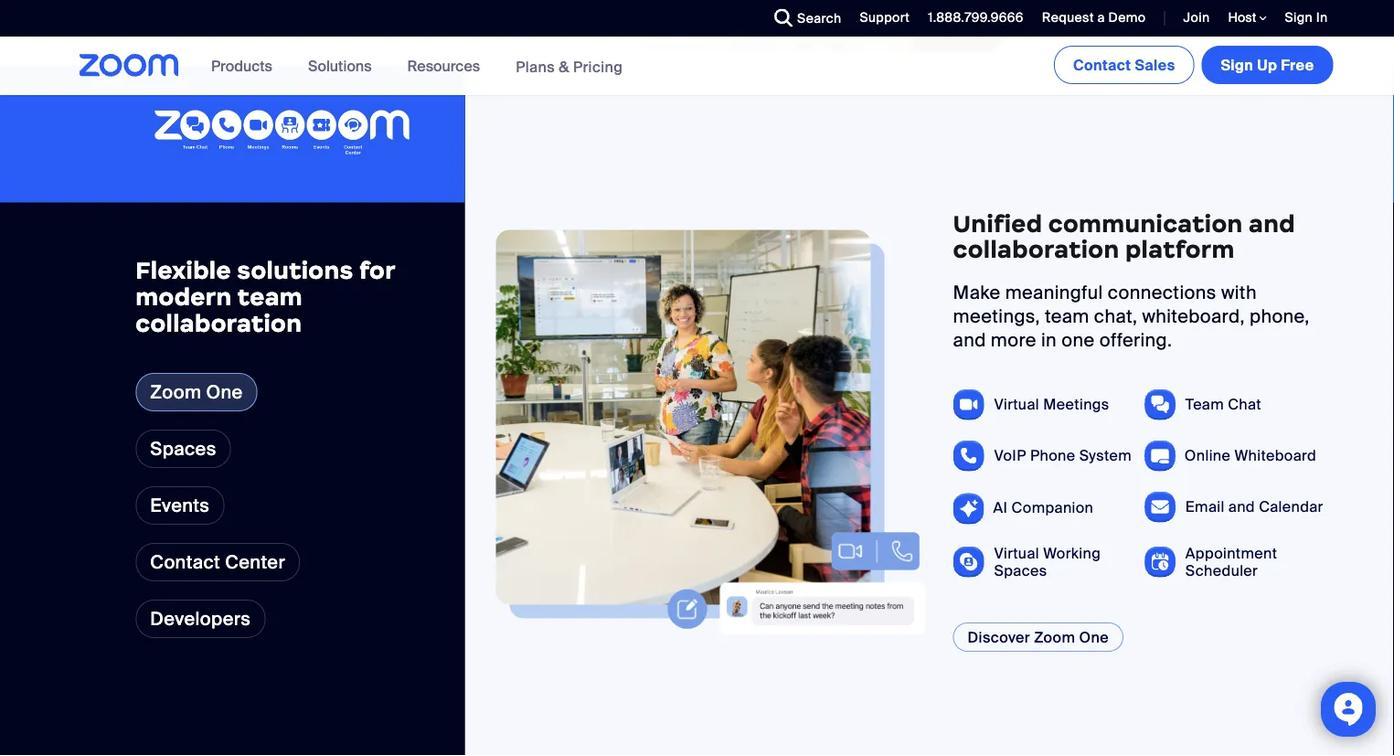 Task type: describe. For each thing, give the bounding box(es) containing it.
virtual working spaces link
[[994, 543, 1141, 580]]

one inside zoom one tab
[[206, 380, 243, 403]]

a
[[1098, 9, 1105, 26]]

modern
[[136, 282, 232, 311]]

1.888.799.9666
[[928, 9, 1024, 26]]

discover
[[968, 627, 1030, 647]]

sign up free button
[[1202, 46, 1333, 84]]

sign in
[[1285, 9, 1328, 26]]

meetings
[[1043, 395, 1110, 414]]

solutions
[[308, 56, 372, 75]]

phone
[[1030, 446, 1076, 465]]

for
[[359, 255, 395, 285]]

offering.
[[1099, 329, 1172, 352]]

in
[[1316, 9, 1328, 26]]

zoom inside group
[[1034, 627, 1075, 647]]

resources
[[407, 56, 480, 75]]

appointment scheduler link
[[1186, 543, 1332, 580]]

contact sales link
[[1054, 46, 1194, 84]]

2 vertical spatial and
[[1229, 497, 1255, 516]]

sign up free
[[1221, 55, 1314, 75]]

ai companion link
[[993, 498, 1094, 517]]

solutions
[[237, 255, 353, 285]]

meetings,
[[953, 305, 1040, 328]]

sales
[[1135, 55, 1175, 75]]

solutions button
[[308, 37, 380, 95]]

products
[[211, 56, 272, 75]]

platform
[[1125, 235, 1235, 264]]

zoom unified communication platform image
[[154, 110, 410, 158]]

make meaningful connections with meetings, team chat, whiteboard, phone, and more in one offering.
[[953, 281, 1310, 352]]

request
[[1042, 9, 1094, 26]]

email
[[1186, 497, 1225, 516]]

whiteboard
[[1235, 446, 1317, 465]]

email and calendar link
[[1186, 497, 1323, 516]]

zoom contact center tab
[[136, 543, 300, 581]]

host
[[1228, 9, 1259, 26]]

&
[[559, 57, 569, 76]]

ai
[[993, 498, 1008, 517]]

virtual for virtual working spaces
[[994, 543, 1039, 563]]

join link left host
[[1170, 0, 1215, 37]]

whiteboard,
[[1142, 305, 1245, 328]]

host button
[[1228, 9, 1267, 27]]

contact center
[[150, 550, 285, 573]]

free
[[1281, 55, 1314, 75]]

system
[[1079, 446, 1132, 465]]

plans
[[516, 57, 555, 76]]

join
[[1183, 9, 1210, 26]]

products button
[[211, 37, 281, 95]]

and inside unified communication and collaboration platform
[[1249, 208, 1295, 238]]

unified
[[953, 208, 1043, 238]]

ai companion
[[993, 498, 1094, 517]]

search
[[797, 10, 841, 27]]

plans & pricing
[[516, 57, 623, 76]]

connections
[[1108, 281, 1217, 304]]

virtual for virtual meetings
[[994, 395, 1039, 414]]

voip phone system
[[994, 446, 1132, 465]]

online whiteboard
[[1185, 446, 1317, 465]]

in
[[1041, 329, 1057, 352]]

zoom inside tab
[[150, 380, 201, 403]]

scheduler
[[1186, 561, 1258, 580]]

chat
[[1228, 395, 1262, 414]]



Task type: vqa. For each thing, say whether or not it's contained in the screenshot.
'Zoom' within the Zoom One tab
no



Task type: locate. For each thing, give the bounding box(es) containing it.
sign left up
[[1221, 55, 1254, 75]]

1 virtual from the top
[[994, 395, 1039, 414]]

voip
[[994, 446, 1026, 465]]

1 vertical spatial contact
[[150, 550, 220, 573]]

contact sales
[[1073, 55, 1175, 75]]

team inside make meaningful connections with meetings, team chat, whiteboard, phone, and more in one offering.
[[1045, 305, 1089, 328]]

flexible solutions for modern team collaboration
[[136, 255, 395, 338]]

sign left in
[[1285, 9, 1313, 26]]

sign for sign up free
[[1221, 55, 1254, 75]]

contact down "a"
[[1073, 55, 1131, 75]]

zoom
[[150, 380, 201, 403], [1034, 627, 1075, 647]]

meaningful
[[1005, 281, 1103, 304]]

and up with
[[1249, 208, 1295, 238]]

online whiteboard link
[[1185, 446, 1317, 465]]

contact for contact sales
[[1073, 55, 1131, 75]]

flexible solutions for modern team collaboration tab list
[[136, 373, 300, 581]]

one inside discover zoom one link
[[1079, 627, 1109, 647]]

0 vertical spatial sign
[[1285, 9, 1313, 26]]

team
[[1186, 395, 1224, 414]]

up
[[1257, 55, 1277, 75]]

make
[[953, 281, 1001, 304]]

request a demo link
[[1028, 0, 1150, 37], [1042, 9, 1146, 26]]

discover zoom one
[[968, 627, 1109, 647]]

virtual down ai
[[994, 543, 1039, 563]]

plans & pricing link
[[516, 57, 623, 76], [516, 57, 623, 76]]

0 vertical spatial collaboration
[[953, 235, 1119, 264]]

zoom interface icon - instant message image
[[663, 435, 926, 635]]

0 horizontal spatial zoom
[[150, 380, 201, 403]]

meetings navigation
[[1050, 37, 1337, 88]]

calendar
[[1259, 497, 1323, 516]]

one
[[206, 380, 243, 403], [1079, 627, 1109, 647]]

voip phone system link
[[994, 446, 1132, 465]]

1 horizontal spatial collaboration
[[953, 235, 1119, 264]]

contact inside 'contact sales' link
[[1073, 55, 1131, 75]]

virtual meetings link
[[994, 395, 1110, 414]]

email and calendar
[[1186, 497, 1323, 516]]

0 horizontal spatial collaboration
[[136, 308, 302, 338]]

zoom one tab
[[136, 373, 257, 411]]

and right email
[[1229, 497, 1255, 516]]

1 vertical spatial one
[[1079, 627, 1109, 647]]

team chat
[[1186, 395, 1262, 414]]

companion
[[1012, 498, 1094, 517]]

zoom one
[[150, 380, 243, 403]]

1 horizontal spatial sign
[[1285, 9, 1313, 26]]

one
[[1062, 329, 1095, 352]]

0 horizontal spatial one
[[206, 380, 243, 403]]

2 virtual from the top
[[994, 543, 1039, 563]]

discover zoom one link
[[953, 622, 1123, 652]]

sign inside button
[[1221, 55, 1254, 75]]

1 horizontal spatial contact
[[1073, 55, 1131, 75]]

0 vertical spatial one
[[206, 380, 243, 403]]

join link up 'meetings' navigation
[[1183, 9, 1210, 26]]

team up one
[[1045, 305, 1089, 328]]

collaboration inside unified communication and collaboration platform
[[953, 235, 1119, 264]]

search button
[[761, 0, 846, 37]]

contact for contact center
[[150, 550, 220, 573]]

demo
[[1109, 9, 1146, 26]]

1 horizontal spatial zoom
[[1034, 627, 1075, 647]]

0 horizontal spatial contact
[[150, 550, 220, 573]]

appointment scheduler
[[1186, 543, 1277, 580]]

1 vertical spatial virtual
[[994, 543, 1039, 563]]

product information navigation
[[198, 37, 637, 96]]

collaboration inside flexible solutions for modern team collaboration
[[136, 308, 302, 338]]

collaboration
[[953, 235, 1119, 264], [136, 308, 302, 338]]

0 vertical spatial zoom
[[150, 380, 201, 403]]

join link
[[1170, 0, 1215, 37], [1183, 9, 1210, 26]]

chat,
[[1094, 305, 1138, 328]]

0 vertical spatial contact
[[1073, 55, 1131, 75]]

appointment
[[1186, 543, 1277, 563]]

virtual working spaces
[[994, 543, 1101, 580]]

contact
[[1073, 55, 1131, 75], [150, 550, 220, 573]]

working
[[1043, 543, 1101, 563]]

request a demo
[[1042, 9, 1146, 26]]

center
[[225, 550, 285, 573]]

and inside make meaningful connections with meetings, team chat, whiteboard, phone, and more in one offering.
[[953, 329, 986, 352]]

contact left center
[[150, 550, 220, 573]]

sign
[[1285, 9, 1313, 26], [1221, 55, 1254, 75]]

and down meetings,
[[953, 329, 986, 352]]

with
[[1221, 281, 1257, 304]]

1 vertical spatial sign
[[1221, 55, 1254, 75]]

resources button
[[407, 37, 488, 95]]

1 horizontal spatial team
[[1045, 305, 1089, 328]]

team right modern
[[237, 282, 303, 311]]

banner
[[57, 37, 1337, 96]]

communication
[[1048, 208, 1243, 238]]

pricing
[[573, 57, 623, 76]]

banner containing contact sales
[[57, 37, 1337, 96]]

phone,
[[1250, 305, 1310, 328]]

virtual up "voip"
[[994, 395, 1039, 414]]

0 vertical spatial virtual
[[994, 395, 1039, 414]]

1 vertical spatial collaboration
[[136, 308, 302, 338]]

unified communication and collaboration platform
[[953, 208, 1295, 264]]

collaboration up meaningful
[[953, 235, 1119, 264]]

virtual
[[994, 395, 1039, 414], [994, 543, 1039, 563]]

1 vertical spatial zoom
[[1034, 627, 1075, 647]]

zoom one group
[[465, 65, 1394, 755]]

support link
[[846, 0, 914, 37], [860, 9, 910, 26]]

1 horizontal spatial one
[[1079, 627, 1109, 647]]

sign for sign in
[[1285, 9, 1313, 26]]

1 vertical spatial and
[[953, 329, 986, 352]]

more
[[991, 329, 1037, 352]]

0 vertical spatial and
[[1249, 208, 1295, 238]]

and
[[1249, 208, 1295, 238], [953, 329, 986, 352], [1229, 497, 1255, 516]]

support
[[860, 9, 910, 26]]

0 horizontal spatial sign
[[1221, 55, 1254, 75]]

0 horizontal spatial team
[[237, 282, 303, 311]]

online
[[1185, 446, 1231, 465]]

spaces
[[994, 561, 1047, 580]]

collaboration down flexible
[[136, 308, 302, 338]]

virtual inside virtual working spaces
[[994, 543, 1039, 563]]

team
[[237, 282, 303, 311], [1045, 305, 1089, 328]]

zoom logo image
[[79, 54, 179, 77]]

flexible
[[136, 255, 231, 285]]

team inside flexible solutions for modern team collaboration
[[237, 282, 303, 311]]

virtual meetings
[[994, 395, 1110, 414]]

team chat link
[[1186, 395, 1262, 414]]

contact inside "zoom contact center" tab
[[150, 550, 220, 573]]

sign in link
[[1271, 0, 1337, 37], [1285, 9, 1328, 26]]



